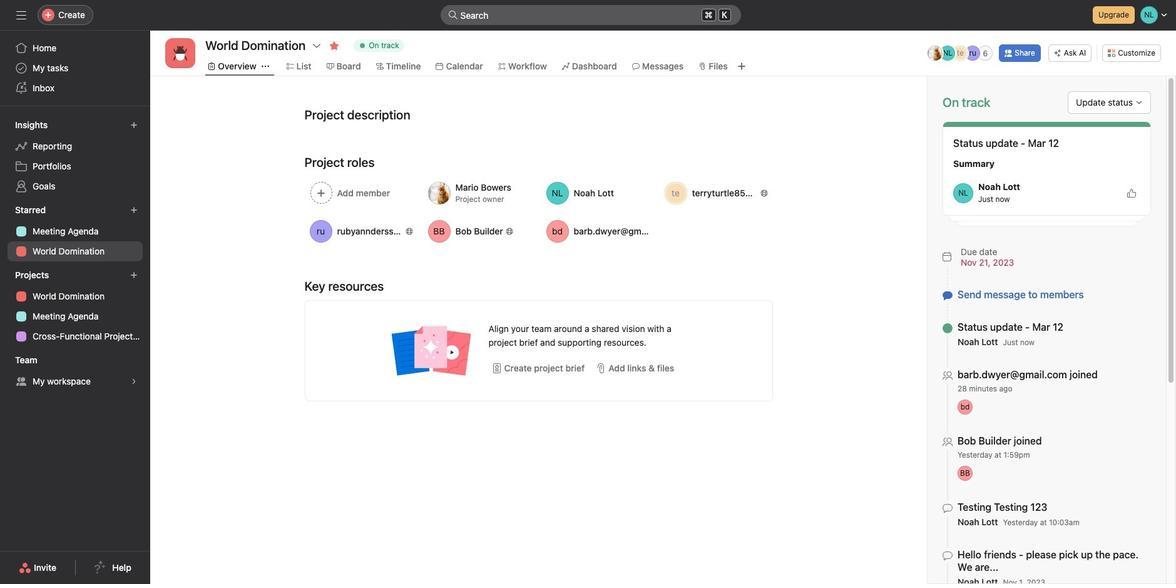 Task type: locate. For each thing, give the bounding box(es) containing it.
projects element
[[0, 264, 150, 349]]

show options image
[[312, 41, 322, 51]]

global element
[[0, 31, 150, 106]]

tab actions image
[[261, 63, 269, 70]]

see details, my workspace image
[[130, 378, 138, 386]]

None field
[[440, 5, 741, 25]]

new insights image
[[130, 121, 138, 129]]

prominent image
[[448, 10, 458, 20]]

0 likes. click to like this task image
[[1127, 188, 1137, 198]]

update status image
[[1135, 99, 1143, 106]]

remove from starred image
[[329, 41, 339, 51]]

add tab image
[[737, 61, 747, 71]]



Task type: describe. For each thing, give the bounding box(es) containing it.
Search tasks, projects, and more text field
[[440, 5, 741, 25]]

latest status update element
[[943, 121, 1151, 216]]

bug image
[[173, 46, 188, 61]]

insights element
[[0, 114, 150, 199]]

hide sidebar image
[[16, 10, 26, 20]]

teams element
[[0, 349, 150, 394]]

new project or portfolio image
[[130, 272, 138, 279]]

add items to starred image
[[130, 207, 138, 214]]

starred element
[[0, 199, 150, 264]]



Task type: vqa. For each thing, say whether or not it's contained in the screenshot.
At Risk
no



